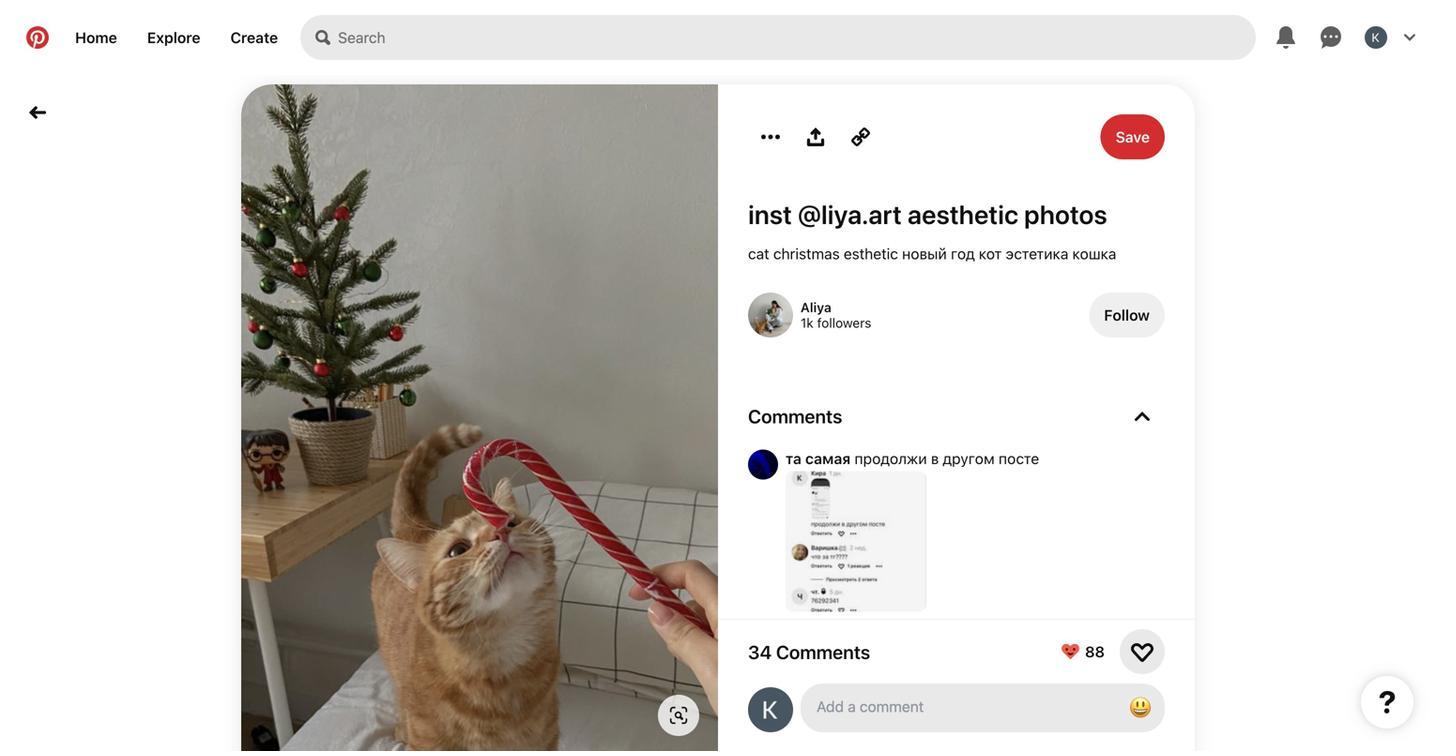 Task type: describe. For each thing, give the bounding box(es) containing it.
мария link
[[786, 670, 833, 688]]

https://i.pinimg.com/150x150/7b/4d/fb/7b4dfbf1bc7696b842a836faf05d7483.jpg image
[[786, 472, 927, 613]]

та самая продолжи в другом посте
[[786, 450, 1039, 468]]

1y
[[786, 692, 799, 707]]

в
[[931, 450, 939, 468]]

follow
[[1104, 306, 1150, 324]]

aliya 1k followers
[[801, 300, 872, 331]]

home link
[[60, 15, 132, 60]]

p мило ☺️
[[786, 730, 857, 748]]

reply button for 1y
[[817, 692, 853, 707]]

мило
[[837, 670, 873, 688]]

мило
[[799, 730, 838, 748]]

follow button
[[1089, 293, 1165, 338]]

p link
[[786, 730, 795, 748]]

4 button
[[890, 692, 899, 707]]

посте
[[999, 450, 1039, 468]]

inst @liya.art aesthetic photos
[[748, 199, 1107, 230]]

88
[[1085, 643, 1105, 661]]

p image
[[748, 730, 778, 752]]

photos
[[1024, 199, 1107, 230]]

react image
[[872, 692, 887, 707]]

☺️
[[842, 730, 857, 748]]

p
[[786, 730, 795, 748]]

esthetic
[[844, 245, 898, 263]]

4
[[890, 692, 899, 707]]

create
[[231, 29, 278, 46]]

Add a comment field
[[817, 698, 1107, 716]]

aesthetic
[[908, 199, 1019, 230]]

kendall parks image
[[1365, 26, 1387, 49]]

самая
[[805, 450, 851, 468]]

cat christmas esthetic новый год кот эстетика кошка
[[748, 245, 1117, 263]]

мария image
[[748, 670, 778, 700]]

новый
[[902, 245, 947, 263]]

кошка
[[1073, 245, 1117, 263]]

1w
[[786, 632, 802, 647]]

та
[[786, 450, 802, 468]]

1 vertical spatial comments
[[776, 641, 870, 663]]

34 comments
[[748, 641, 870, 663]]

explore
[[147, 29, 200, 46]]

followers
[[817, 315, 872, 331]]

search icon image
[[316, 30, 331, 45]]

create link
[[215, 15, 293, 60]]



Task type: locate. For each thing, give the bounding box(es) containing it.
comments up мария мило
[[776, 641, 870, 663]]

click to shop image
[[669, 707, 688, 726]]

0 vertical spatial reply button
[[820, 632, 856, 647]]

kendallparks02 image
[[748, 688, 793, 733]]

reply button for 1w
[[820, 632, 856, 647]]

explore link
[[132, 15, 215, 60]]

reply button
[[820, 632, 856, 647], [817, 692, 853, 707]]

😃 button
[[801, 684, 1165, 733], [1122, 690, 1159, 728]]

cat
[[748, 245, 769, 263]]

0 vertical spatial reply
[[820, 632, 856, 647]]

😃
[[1129, 695, 1152, 721]]

save
[[1116, 128, 1150, 146]]

Search text field
[[338, 15, 1256, 60]]

продолжи
[[855, 450, 927, 468]]

@liya.art
[[798, 199, 902, 230]]

та самая image
[[748, 450, 778, 480]]

aliya
[[801, 300, 832, 315]]

34
[[748, 641, 772, 663]]

home
[[75, 29, 117, 46]]

reply
[[820, 632, 856, 647], [817, 692, 853, 707]]

comments up та
[[748, 406, 842, 428]]

эстетика
[[1006, 245, 1069, 263]]

christmas
[[773, 245, 840, 263]]

другом
[[943, 450, 995, 468]]

expand icon image
[[1135, 409, 1150, 424]]

0 vertical spatial comments
[[748, 406, 842, 428]]

мария
[[786, 670, 833, 688]]

год
[[951, 245, 975, 263]]

reaction image
[[1131, 641, 1154, 664]]

aliya avatar link image
[[748, 293, 793, 338]]

comments
[[748, 406, 842, 428], [776, 641, 870, 663]]

inst
[[748, 199, 792, 230]]

reply button down мария мило
[[817, 692, 853, 707]]

1 vertical spatial reply button
[[817, 692, 853, 707]]

aliya link
[[801, 300, 832, 315]]

comments button
[[748, 406, 1165, 428]]

1 vertical spatial reply
[[817, 692, 853, 707]]

кот
[[979, 245, 1002, 263]]

reply for 1y
[[817, 692, 853, 707]]

мария мило
[[786, 670, 873, 688]]

inst @liya.art aesthetic photos link
[[748, 199, 1165, 230]]

reply down мария мило
[[817, 692, 853, 707]]

reply for 1w
[[820, 632, 856, 647]]

1k
[[801, 315, 814, 331]]

reply button up мария мило
[[820, 632, 856, 647]]

save button
[[1101, 115, 1165, 160], [1101, 115, 1165, 160]]

reply up мария мило
[[820, 632, 856, 647]]

та самая link
[[786, 450, 851, 468]]



Task type: vqa. For each thing, say whether or not it's contained in the screenshot.
GREG icon
no



